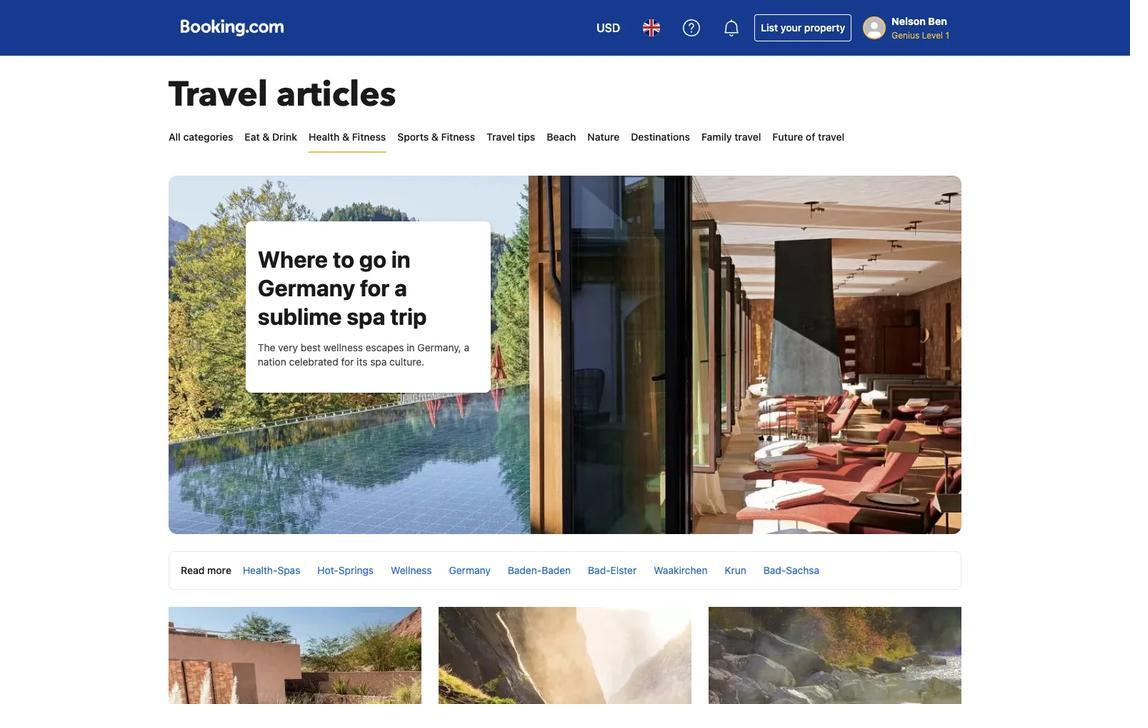 Task type: vqa. For each thing, say whether or not it's contained in the screenshot.
The Attractions
no



Task type: describe. For each thing, give the bounding box(es) containing it.
travel for travel articles
[[169, 71, 268, 118]]

eat & drink link
[[245, 123, 297, 151]]

sports & fitness
[[397, 131, 475, 143]]

best
[[301, 342, 321, 354]]

nation
[[258, 356, 286, 368]]

destinations link
[[631, 123, 690, 151]]

the
[[258, 342, 275, 354]]

in inside where to go in germany for a sublime spa trip
[[391, 246, 410, 273]]

celebrated
[[289, 356, 338, 368]]

2 travel from the left
[[818, 131, 844, 143]]

nelson
[[892, 15, 926, 27]]

travel for travel tips
[[487, 131, 515, 143]]

bad-sachsa link
[[763, 564, 819, 576]]

spa inside where to go in germany for a sublime spa trip
[[347, 303, 385, 330]]

spas
[[277, 564, 300, 576]]

1 travel from the left
[[734, 131, 761, 143]]

property
[[804, 22, 845, 34]]

baden
[[542, 564, 571, 576]]

all categories
[[169, 131, 233, 143]]

go
[[359, 246, 386, 273]]

germany link
[[449, 564, 491, 576]]

culture.
[[389, 356, 424, 368]]

sublime
[[258, 303, 342, 330]]

booking.com online hotel reservations image
[[181, 19, 284, 36]]

bad-elster
[[588, 564, 637, 576]]

very
[[278, 342, 298, 354]]

in inside the very best wellness escapes in germany, a nation celebrated for its spa culture.
[[407, 342, 415, 354]]

health & fitness
[[309, 131, 386, 143]]

travel articles
[[169, 71, 396, 118]]

more
[[207, 564, 231, 576]]

waakirchen link
[[654, 564, 707, 576]]

health-spas link
[[243, 564, 300, 576]]

travel tips
[[487, 131, 535, 143]]

nelson ben genius level 1
[[892, 15, 949, 40]]

where to go in germany for a sublime spa trip link
[[258, 246, 427, 330]]

usd button
[[588, 11, 629, 45]]

level
[[922, 30, 943, 40]]

future of travel
[[772, 131, 844, 143]]

germany
[[449, 564, 491, 576]]

hot-springs link
[[317, 564, 374, 576]]

fitness for sports & fitness
[[441, 131, 475, 143]]

krun
[[725, 564, 746, 576]]

baden-baden link
[[508, 564, 571, 576]]

wellness inside the very best wellness escapes in germany, a nation celebrated for its spa culture.
[[323, 342, 363, 354]]

future
[[772, 131, 803, 143]]

& for health
[[342, 131, 349, 143]]

& for eat
[[262, 131, 270, 143]]

eat & drink
[[245, 131, 297, 143]]

bad-sachsa
[[763, 564, 819, 576]]

bad- for elster
[[588, 564, 610, 576]]

future of travel link
[[772, 123, 844, 151]]

wellness link
[[391, 564, 432, 576]]

trip
[[390, 303, 427, 330]]

waakirchen
[[654, 564, 707, 576]]

genius
[[892, 30, 919, 40]]

categories
[[183, 131, 233, 143]]

read
[[181, 564, 205, 576]]

list your property link
[[754, 14, 852, 41]]

sports & fitness link
[[397, 123, 475, 151]]

beach
[[547, 131, 576, 143]]

its
[[357, 356, 367, 368]]

nature
[[587, 131, 619, 143]]



Task type: locate. For each thing, give the bounding box(es) containing it.
where to go in germany for a sublime spa trip
[[258, 246, 427, 330]]

fitness right sports
[[441, 131, 475, 143]]

0 vertical spatial for
[[360, 274, 389, 301]]

drink
[[272, 131, 297, 143]]

the very best wellness escapes in germany, a nation celebrated for its spa culture.
[[258, 342, 469, 368]]

hot-springs
[[317, 564, 374, 576]]

in up culture. at the bottom of page
[[407, 342, 415, 354]]

1 horizontal spatial bad-
[[763, 564, 786, 576]]

to
[[333, 246, 354, 273]]

& right the eat
[[262, 131, 270, 143]]

all
[[169, 131, 181, 143]]

krun link
[[725, 564, 746, 576]]

0 vertical spatial spa
[[347, 303, 385, 330]]

tips
[[518, 131, 535, 143]]

beach link
[[547, 123, 576, 151]]

1 & from the left
[[262, 131, 270, 143]]

spa down 'escapes'
[[370, 356, 387, 368]]

1 horizontal spatial travel
[[818, 131, 844, 143]]

for
[[360, 274, 389, 301], [341, 356, 354, 368]]

travel right of
[[818, 131, 844, 143]]

your
[[781, 22, 802, 34]]

bad- right baden
[[588, 564, 610, 576]]

fitness
[[352, 131, 386, 143], [441, 131, 475, 143]]

1 horizontal spatial travel
[[487, 131, 515, 143]]

bad- right krun link
[[763, 564, 786, 576]]

1 horizontal spatial &
[[342, 131, 349, 143]]

in
[[391, 246, 410, 273], [407, 342, 415, 354]]

travel left tips
[[487, 131, 515, 143]]

baden-baden
[[508, 564, 571, 576]]

travel right 'family'
[[734, 131, 761, 143]]

1 vertical spatial in
[[407, 342, 415, 354]]

1 vertical spatial a
[[464, 342, 469, 354]]

1 vertical spatial for
[[341, 356, 354, 368]]

0 horizontal spatial fitness
[[352, 131, 386, 143]]

for inside the very best wellness escapes in germany, a nation celebrated for its spa culture.
[[341, 356, 354, 368]]

fitness for health & fitness
[[352, 131, 386, 143]]

health & fitness link
[[309, 123, 386, 151]]

wellness right springs
[[391, 564, 432, 576]]

travel up categories
[[169, 71, 268, 118]]

a inside where to go in germany for a sublime spa trip
[[394, 274, 407, 301]]

bad- for sachsa
[[763, 564, 786, 576]]

nature link
[[587, 123, 619, 151]]

of
[[806, 131, 815, 143]]

articles
[[277, 71, 396, 118]]

escapes
[[366, 342, 404, 354]]

sachsa
[[786, 564, 819, 576]]

1 vertical spatial spa
[[370, 356, 387, 368]]

1 vertical spatial travel
[[487, 131, 515, 143]]

spa up 'escapes'
[[347, 303, 385, 330]]

1
[[945, 30, 949, 40]]

& right sports
[[431, 131, 438, 143]]

sports
[[397, 131, 429, 143]]

0 horizontal spatial travel
[[169, 71, 268, 118]]

0 horizontal spatial bad-
[[588, 564, 610, 576]]

a up 'trip' at the top of the page
[[394, 274, 407, 301]]

1 vertical spatial wellness
[[391, 564, 432, 576]]

0 horizontal spatial for
[[341, 356, 354, 368]]

2 bad- from the left
[[763, 564, 786, 576]]

1 horizontal spatial wellness
[[391, 564, 432, 576]]

& for sports
[[431, 131, 438, 143]]

spa inside the very best wellness escapes in germany, a nation celebrated for its spa culture.
[[370, 356, 387, 368]]

& right the health
[[342, 131, 349, 143]]

2 & from the left
[[342, 131, 349, 143]]

travel
[[734, 131, 761, 143], [818, 131, 844, 143]]

family travel link
[[701, 123, 761, 151]]

wellness
[[323, 342, 363, 354], [391, 564, 432, 576]]

travel tips link
[[487, 123, 535, 151]]

a
[[394, 274, 407, 301], [464, 342, 469, 354]]

0 horizontal spatial wellness
[[323, 342, 363, 354]]

for left its
[[341, 356, 354, 368]]

spa
[[347, 303, 385, 330], [370, 356, 387, 368]]

a right germany,
[[464, 342, 469, 354]]

2 fitness from the left
[[441, 131, 475, 143]]

fitness left sports
[[352, 131, 386, 143]]

read more
[[181, 564, 231, 576]]

springs
[[338, 564, 374, 576]]

germany,
[[417, 342, 461, 354]]

destinations
[[631, 131, 690, 143]]

usd
[[596, 21, 620, 35]]

list your property
[[761, 22, 845, 34]]

&
[[262, 131, 270, 143], [342, 131, 349, 143], [431, 131, 438, 143]]

travel
[[169, 71, 268, 118], [487, 131, 515, 143]]

germany
[[258, 274, 355, 301]]

1 horizontal spatial for
[[360, 274, 389, 301]]

wellness up its
[[323, 342, 363, 354]]

all categories link
[[169, 123, 233, 151]]

1 horizontal spatial a
[[464, 342, 469, 354]]

eat
[[245, 131, 260, 143]]

in right go
[[391, 246, 410, 273]]

1 bad- from the left
[[588, 564, 610, 576]]

bad-elster link
[[588, 564, 637, 576]]

1 fitness from the left
[[352, 131, 386, 143]]

family
[[701, 131, 732, 143]]

0 vertical spatial wellness
[[323, 342, 363, 354]]

2 horizontal spatial &
[[431, 131, 438, 143]]

3 & from the left
[[431, 131, 438, 143]]

health-spas
[[243, 564, 300, 576]]

for inside where to go in germany for a sublime spa trip
[[360, 274, 389, 301]]

hot-
[[317, 564, 338, 576]]

0 vertical spatial in
[[391, 246, 410, 273]]

0 horizontal spatial travel
[[734, 131, 761, 143]]

health-
[[243, 564, 277, 576]]

0 horizontal spatial &
[[262, 131, 270, 143]]

family travel
[[701, 131, 761, 143]]

0 vertical spatial travel
[[169, 71, 268, 118]]

elster
[[610, 564, 637, 576]]

health
[[309, 131, 340, 143]]

0 vertical spatial a
[[394, 274, 407, 301]]

1 horizontal spatial fitness
[[441, 131, 475, 143]]

where
[[258, 246, 328, 273]]

a inside the very best wellness escapes in germany, a nation celebrated for its spa culture.
[[464, 342, 469, 354]]

ben
[[928, 15, 947, 27]]

baden-
[[508, 564, 542, 576]]

for down go
[[360, 274, 389, 301]]

0 horizontal spatial a
[[394, 274, 407, 301]]

list
[[761, 22, 778, 34]]



